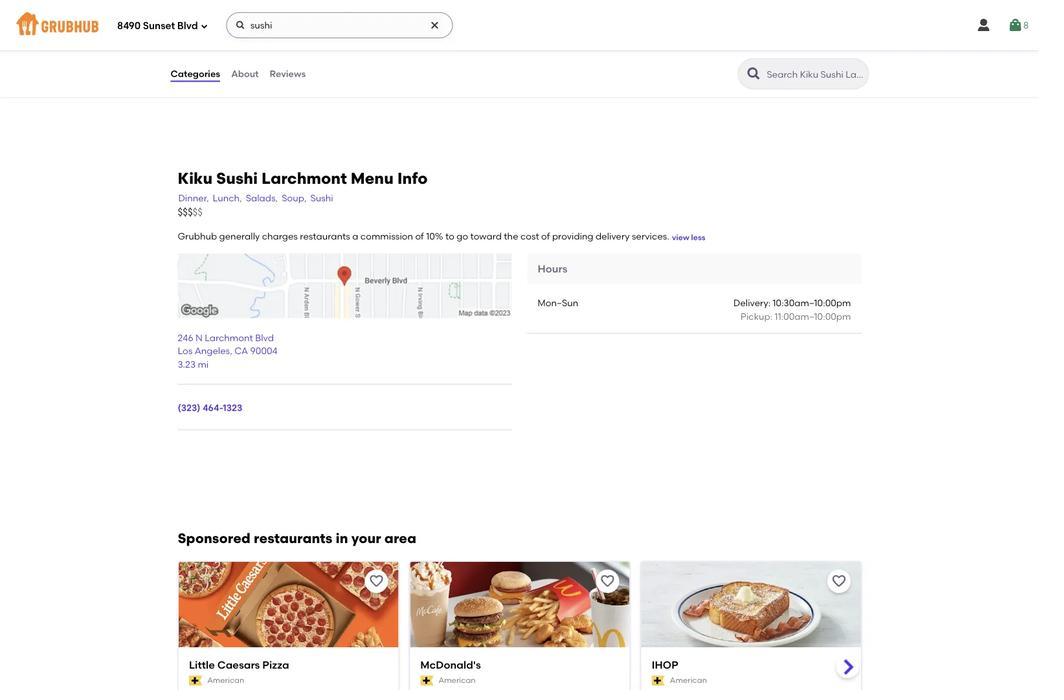 Task type: vqa. For each thing, say whether or not it's contained in the screenshot.
the leftmost AMAZON
no



Task type: locate. For each thing, give the bounding box(es) containing it.
ca
[[234, 345, 248, 356]]

commission
[[360, 231, 413, 242]]

blvd inside main navigation navigation
[[177, 20, 198, 32]]

0 horizontal spatial to
[[382, 53, 391, 64]]

be down velvety
[[358, 53, 369, 64]]

american for little caesars pizza
[[207, 675, 244, 685]]

jammy blackberries, blueberries, black pepper, toasted vanilla. must be 21 to purchase.
[[592, 40, 801, 64]]

0 horizontal spatial larchmont
[[205, 332, 253, 343]]

sushi up lunch,
[[216, 169, 258, 187]]

1 save this restaurant button from the left
[[364, 569, 388, 593]]

blueberries,
[[687, 40, 738, 51]]

1 be from the left
[[358, 53, 369, 64]]

blvd right sunset
[[177, 20, 198, 32]]

toward
[[470, 231, 502, 242]]

must down cherries, at left top
[[334, 53, 356, 64]]

purchase. for black
[[720, 53, 763, 64]]

1 purchase. from the left
[[393, 53, 437, 64]]

purchase. down black
[[720, 53, 763, 64]]

2 subscription pass image from the left
[[651, 675, 664, 686]]

grubhub
[[178, 231, 217, 242]]

reviews
[[270, 68, 306, 79]]

less
[[691, 232, 705, 242]]

2 horizontal spatial american
[[670, 675, 707, 685]]

1 horizontal spatial be
[[684, 53, 696, 64]]

21 down velvety
[[371, 53, 380, 64]]

mcdonald's link
[[420, 658, 619, 672]]

1 horizontal spatial sushi
[[310, 193, 333, 204]]

to inside rich cherries, velvety textures of boysenberry, cocoa. must be 21 to purchase.
[[382, 53, 391, 64]]

main navigation navigation
[[0, 0, 1039, 50]]

about
[[231, 68, 259, 79]]

0 horizontal spatial be
[[358, 53, 369, 64]]

beer
[[170, 82, 190, 93]]

delivery:
[[734, 297, 770, 308]]

tab
[[170, 1, 261, 14]]

must inside jammy blackberries, blueberries, black pepper, toasted vanilla. must be 21 to purchase.
[[661, 53, 682, 64]]

2 horizontal spatial save this restaurant image
[[831, 573, 846, 589]]

american down 'caesars'
[[207, 675, 244, 685]]

(323) 464-1323
[[178, 402, 242, 413]]

Search for food, convenience, alcohol... search field
[[226, 12, 453, 38]]

1 horizontal spatial save this restaurant button
[[596, 569, 619, 593]]

larchmont up soup,
[[262, 169, 347, 187]]

1 vertical spatial larchmont
[[205, 332, 253, 343]]

1 horizontal spatial larchmont
[[262, 169, 347, 187]]

2 be from the left
[[684, 53, 696, 64]]

1 must from the left
[[334, 53, 356, 64]]

$$$$$
[[178, 206, 203, 218]]

dinner,
[[178, 193, 209, 204]]

21 inside rich cherries, velvety textures of boysenberry, cocoa. must be 21 to purchase.
[[371, 53, 380, 64]]

21 down blueberries,
[[698, 53, 706, 64]]

2 21 from the left
[[698, 53, 706, 64]]

sunset
[[143, 20, 175, 32]]

purchase. inside jammy blackberries, blueberries, black pepper, toasted vanilla. must be 21 to purchase.
[[720, 53, 763, 64]]

cabernet sauvignon
[[302, 22, 394, 33]]

sake
[[170, 55, 191, 66]]

larchmont inside 246 n larchmont blvd los angeles , ca 90004 3.23 mi
[[205, 332, 253, 343]]

1 horizontal spatial save this restaurant image
[[600, 573, 615, 589]]

21
[[371, 53, 380, 64], [698, 53, 706, 64]]

blvd inside 246 n larchmont blvd los angeles , ca 90004 3.23 mi
[[255, 332, 274, 343]]

0 horizontal spatial blvd
[[177, 20, 198, 32]]

american down "mcdonald's"
[[438, 675, 475, 685]]

toasted
[[592, 53, 626, 64]]

0 horizontal spatial 21
[[371, 53, 380, 64]]

of
[[433, 40, 441, 51], [415, 231, 424, 242], [541, 231, 550, 242]]

0 horizontal spatial american
[[207, 675, 244, 685]]

of left 10%
[[415, 231, 424, 242]]

0 horizontal spatial subscription pass image
[[189, 675, 202, 686]]

subscription pass image
[[420, 675, 433, 686]]

mon–sun
[[538, 297, 578, 308]]

246 n larchmont blvd los angeles , ca 90004 3.23 mi
[[178, 332, 278, 370]]

side tab
[[170, 27, 261, 41]]

1 horizontal spatial subscription pass image
[[651, 675, 664, 686]]

0 vertical spatial restaurants
[[300, 231, 350, 242]]

subscription pass image
[[189, 675, 202, 686], [651, 675, 664, 686]]

1 subscription pass image from the left
[[189, 675, 202, 686]]

0 horizontal spatial purchase.
[[393, 53, 437, 64]]

jammy blackberries, blueberries, black pepper, toasted vanilla. must be 21 to purchase. button
[[584, 13, 864, 78]]

must down blackberries,
[[661, 53, 682, 64]]

to down blueberries,
[[708, 53, 717, 64]]

svg image up "textures"
[[430, 20, 440, 30]]

to for velvety
[[382, 53, 391, 64]]

svg image up sake tab
[[235, 20, 246, 30]]

svg image
[[1008, 17, 1023, 33], [200, 22, 208, 30], [549, 54, 565, 69], [839, 54, 855, 69]]

1323
[[223, 402, 242, 413]]

1 horizontal spatial of
[[433, 40, 441, 51]]

about button
[[231, 50, 259, 97]]

to inside jammy blackberries, blueberries, black pepper, toasted vanilla. must be 21 to purchase.
[[708, 53, 717, 64]]

services.
[[632, 231, 669, 242]]

area
[[384, 530, 416, 547]]

search icon image
[[746, 66, 762, 82]]

little caesars pizza
[[189, 658, 289, 671]]

caesars
[[217, 658, 260, 671]]

sushi right soup,
[[310, 193, 333, 204]]

2 must from the left
[[661, 53, 682, 64]]

delivery: 10:30am–10:00pm
[[734, 297, 851, 308]]

of right the cost
[[541, 231, 550, 242]]

providing
[[552, 231, 593, 242]]

subscription pass image for ihop
[[651, 675, 664, 686]]

21 for blueberries,
[[698, 53, 706, 64]]

save this restaurant image for mcdonald's
[[600, 573, 615, 589]]

salads,
[[246, 193, 278, 204]]

menu
[[351, 169, 394, 187]]

3 save this restaurant button from the left
[[827, 569, 850, 593]]

save this restaurant image
[[368, 573, 384, 589], [600, 573, 615, 589], [831, 573, 846, 589]]

2 american from the left
[[438, 675, 475, 685]]

1 horizontal spatial must
[[661, 53, 682, 64]]

larchmont for sushi
[[262, 169, 347, 187]]

restaurants left a
[[300, 231, 350, 242]]

2 purchase. from the left
[[720, 53, 763, 64]]

hours
[[538, 262, 567, 275]]

purchase.
[[393, 53, 437, 64], [720, 53, 763, 64]]

larchmont up the ,
[[205, 332, 253, 343]]

of right "textures"
[[433, 40, 441, 51]]

rich cherries, velvety textures of boysenberry, cocoa. must be 21 to purchase.
[[302, 40, 500, 64]]

in
[[336, 530, 348, 547]]

american for ihop
[[670, 675, 707, 685]]

21 inside jammy blackberries, blueberries, black pepper, toasted vanilla. must be 21 to purchase.
[[698, 53, 706, 64]]

0 vertical spatial sushi
[[216, 169, 258, 187]]

to down velvety
[[382, 53, 391, 64]]

sponsored
[[178, 530, 251, 547]]

blackberries,
[[628, 40, 685, 51]]

21 for velvety
[[371, 53, 380, 64]]

8490 sunset blvd
[[117, 20, 198, 32]]

american down ihop
[[670, 675, 707, 685]]

restaurants left in
[[254, 530, 332, 547]]

blvd up 90004
[[255, 332, 274, 343]]

1 save this restaurant image from the left
[[368, 573, 384, 589]]

subscription pass image down little
[[189, 675, 202, 686]]

be inside rich cherries, velvety textures of boysenberry, cocoa. must be 21 to purchase.
[[358, 53, 369, 64]]

mcdonald's
[[420, 658, 481, 671]]

lunch,
[[213, 193, 242, 204]]

subscription pass image down ihop
[[651, 675, 664, 686]]

3 american from the left
[[670, 675, 707, 685]]

charges
[[262, 231, 298, 242]]

little
[[189, 658, 215, 671]]

be inside jammy blackberries, blueberries, black pepper, toasted vanilla. must be 21 to purchase.
[[684, 53, 696, 64]]

must
[[334, 53, 356, 64], [661, 53, 682, 64]]

larchmont
[[262, 169, 347, 187], [205, 332, 253, 343]]

categories
[[171, 68, 220, 79]]

view
[[672, 232, 689, 242]]

10%
[[426, 231, 443, 242]]

0 horizontal spatial sushi
[[216, 169, 258, 187]]

blvd
[[177, 20, 198, 32], [255, 332, 274, 343]]

0 vertical spatial larchmont
[[262, 169, 347, 187]]

2 save this restaurant image from the left
[[600, 573, 615, 589]]

must inside rich cherries, velvety textures of boysenberry, cocoa. must be 21 to purchase.
[[334, 53, 356, 64]]

of inside rich cherries, velvety textures of boysenberry, cocoa. must be 21 to purchase.
[[433, 40, 441, 51]]

2 horizontal spatial svg image
[[976, 17, 992, 33]]

purchase. down "textures"
[[393, 53, 437, 64]]

0 horizontal spatial save this restaurant image
[[368, 573, 384, 589]]

must for vanilla.
[[661, 53, 682, 64]]

ihop logo image
[[641, 562, 861, 670]]

svg image left the 8 button
[[976, 17, 992, 33]]

1 horizontal spatial purchase.
[[720, 53, 763, 64]]

be
[[358, 53, 369, 64], [684, 53, 696, 64]]

0 horizontal spatial of
[[415, 231, 424, 242]]

1 horizontal spatial 21
[[698, 53, 706, 64]]

purchase. inside rich cherries, velvety textures of boysenberry, cocoa. must be 21 to purchase.
[[393, 53, 437, 64]]

(323) 464-1323 button
[[178, 401, 242, 414]]

1 21 from the left
[[371, 53, 380, 64]]

dinner, button
[[178, 191, 210, 206]]

1 horizontal spatial american
[[438, 675, 475, 685]]

black
[[740, 40, 765, 51]]

view less button
[[672, 232, 705, 243]]

0 vertical spatial blvd
[[177, 20, 198, 32]]

1 horizontal spatial blvd
[[255, 332, 274, 343]]

american
[[207, 675, 244, 685], [438, 675, 475, 685], [670, 675, 707, 685]]

3 save this restaurant image from the left
[[831, 573, 846, 589]]

salads, button
[[245, 191, 279, 206]]

1 vertical spatial blvd
[[255, 332, 274, 343]]

1 horizontal spatial svg image
[[430, 20, 440, 30]]

10:30am–10:00pm
[[773, 297, 851, 308]]

0 horizontal spatial must
[[334, 53, 356, 64]]

info
[[397, 169, 428, 187]]

0 horizontal spatial save this restaurant button
[[364, 569, 388, 593]]

svg image
[[976, 17, 992, 33], [235, 20, 246, 30], [430, 20, 440, 30]]

2 save this restaurant button from the left
[[596, 569, 619, 593]]

dinner, lunch, salads, soup, sushi
[[178, 193, 333, 204]]

2 horizontal spatial to
[[708, 53, 717, 64]]

8
[[1023, 20, 1029, 31]]

be down blueberries,
[[684, 53, 696, 64]]

to left go at top
[[445, 231, 454, 242]]

90004
[[250, 345, 278, 356]]

1 american from the left
[[207, 675, 244, 685]]

2 horizontal spatial save this restaurant button
[[827, 569, 850, 593]]

2 horizontal spatial of
[[541, 231, 550, 242]]



Task type: describe. For each thing, give the bounding box(es) containing it.
11:00am–10:00pm
[[775, 311, 851, 322]]

kiku sushi larchmont menu info
[[178, 169, 428, 187]]

grubhub generally charges restaurants a commission of 10% to go toward the cost of providing delivery services. view less
[[178, 231, 705, 242]]

mcdonald's logo image
[[410, 562, 629, 670]]

,
[[230, 345, 232, 356]]

ihop
[[651, 658, 678, 671]]

american for mcdonald's
[[438, 675, 475, 685]]

be for velvety
[[358, 53, 369, 64]]

jammy
[[592, 40, 626, 51]]

rich
[[302, 40, 321, 51]]

categories button
[[170, 50, 221, 97]]

sauvignon
[[347, 22, 394, 33]]

246
[[178, 332, 193, 343]]

your
[[351, 530, 381, 547]]

$$$
[[178, 206, 193, 218]]

(323)
[[178, 402, 200, 413]]

little caesars pizza link
[[189, 658, 388, 672]]

soup, button
[[281, 191, 307, 206]]

sake tab
[[170, 54, 261, 67]]

side
[[170, 28, 189, 39]]

save this restaurant image for little caesars pizza
[[368, 573, 384, 589]]

larchmont for n
[[205, 332, 253, 343]]

Search Kiku Sushi Larchmont search field
[[766, 68, 865, 80]]

go
[[457, 231, 468, 242]]

cost
[[520, 231, 539, 242]]

generally
[[219, 231, 260, 242]]

be for blueberries,
[[684, 53, 696, 64]]

textures
[[395, 40, 431, 51]]

save this restaurant button for ihop
[[827, 569, 850, 593]]

delivery
[[596, 231, 630, 242]]

pickup: 11:00am–10:00pm
[[741, 311, 851, 322]]

n
[[195, 332, 202, 343]]

pepper,
[[767, 40, 801, 51]]

cocoa.
[[302, 53, 332, 64]]

to for blueberries,
[[708, 53, 717, 64]]

3.23
[[178, 359, 196, 370]]

subscription pass image for little caesars pizza
[[189, 675, 202, 686]]

must for cocoa.
[[334, 53, 356, 64]]

vanilla.
[[628, 53, 659, 64]]

velvety
[[363, 40, 393, 51]]

beer tab
[[170, 80, 261, 94]]

save this restaurant button for mcdonald's
[[596, 569, 619, 593]]

boysenberry,
[[444, 40, 500, 51]]

save this restaurant button for little caesars pizza
[[364, 569, 388, 593]]

cabernet
[[302, 22, 345, 33]]

1 vertical spatial restaurants
[[254, 530, 332, 547]]

purchase. for textures
[[393, 53, 437, 64]]

ihop link
[[651, 658, 850, 672]]

8490
[[117, 20, 141, 32]]

8 button
[[1008, 14, 1029, 37]]

sushi button
[[310, 191, 334, 206]]

reviews button
[[269, 50, 306, 97]]

464-
[[203, 402, 223, 413]]

cherries,
[[323, 40, 361, 51]]

soup,
[[282, 193, 306, 204]]

pizza
[[262, 658, 289, 671]]

1 horizontal spatial to
[[445, 231, 454, 242]]

svg image inside the 8 button
[[1008, 17, 1023, 33]]

1 vertical spatial sushi
[[310, 193, 333, 204]]

sponsored restaurants in your area
[[178, 530, 416, 547]]

angeles
[[195, 345, 230, 356]]

lunch, button
[[212, 191, 243, 206]]

little caesars pizza logo image
[[178, 562, 398, 670]]

the
[[504, 231, 518, 242]]

0 horizontal spatial svg image
[[235, 20, 246, 30]]

los
[[178, 345, 193, 356]]

a
[[352, 231, 358, 242]]

mi
[[198, 359, 209, 370]]

pickup:
[[741, 311, 772, 322]]

kiku
[[178, 169, 212, 187]]

save this restaurant image for ihop
[[831, 573, 846, 589]]



